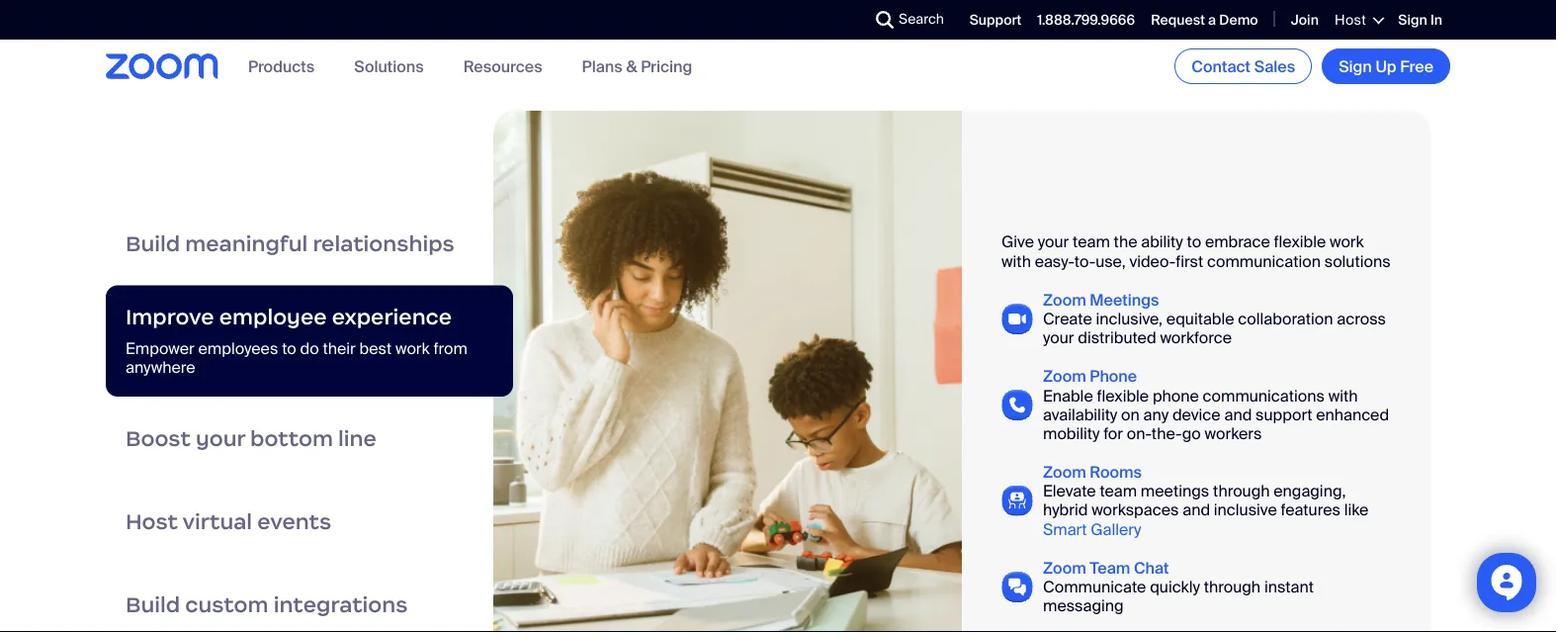 Task type: vqa. For each thing, say whether or not it's contained in the screenshot.
STANDARDS within the ENS Security standards for all government agencies and public organizations in Spain
no



Task type: locate. For each thing, give the bounding box(es) containing it.
gallery
[[1091, 519, 1142, 540]]

on-
[[1127, 423, 1152, 444]]

create
[[1044, 308, 1093, 329]]

1 horizontal spatial flexible
[[1275, 232, 1327, 252]]

work
[[1330, 232, 1365, 252], [396, 338, 430, 359]]

&
[[626, 56, 638, 77]]

2 / 5 group
[[494, 111, 1431, 632]]

0 vertical spatial build
[[126, 231, 180, 257]]

sign left up
[[1339, 56, 1373, 77]]

host
[[1335, 11, 1367, 29], [126, 508, 178, 535]]

line
[[338, 425, 377, 451]]

contact sales link
[[1175, 48, 1313, 84]]

team up the gallery
[[1100, 481, 1138, 502]]

0 vertical spatial sign
[[1399, 11, 1428, 29]]

1 vertical spatial flexible
[[1097, 385, 1149, 406]]

pricing
[[641, 56, 693, 77]]

zoom inside 'zoom rooms elevate team meetings through engaging, hybrid workspaces and inclusive features like smart gallery'
[[1044, 462, 1087, 483]]

communicate
[[1044, 576, 1147, 597]]

sign inside 'link'
[[1339, 56, 1373, 77]]

team
[[1090, 558, 1131, 578]]

0 vertical spatial your
[[1038, 232, 1070, 252]]

build custom integrations button
[[106, 563, 513, 632]]

any
[[1144, 404, 1169, 425]]

rooms
[[1090, 462, 1142, 483]]

through inside 'zoom rooms elevate team meetings through engaging, hybrid workspaces and inclusive features like smart gallery'
[[1214, 481, 1271, 502]]

boost your bottom line button
[[106, 397, 513, 480]]

1 horizontal spatial and
[[1225, 404, 1253, 425]]

sign for sign up free
[[1339, 56, 1373, 77]]

through
[[1214, 481, 1271, 502], [1204, 576, 1261, 597]]

build for build custom integrations
[[126, 591, 180, 618]]

zoom team chat communicate quickly through instant messaging
[[1044, 558, 1314, 616]]

2 vertical spatial your
[[196, 425, 245, 451]]

device
[[1173, 404, 1221, 425]]

to inside give your team the ability to embrace flexible work with easy-to-use, video-first communication solutions
[[1187, 232, 1202, 252]]

build meaningful relationships button
[[106, 202, 513, 285]]

team inside 'zoom rooms elevate team meetings through engaging, hybrid workspaces and inclusive features like smart gallery'
[[1100, 481, 1138, 502]]

team inside give your team the ability to embrace flexible work with easy-to-use, video-first communication solutions
[[1073, 232, 1111, 252]]

4 zoom from the top
[[1044, 558, 1087, 578]]

work up the across
[[1330, 232, 1365, 252]]

2 build from the top
[[126, 591, 180, 618]]

0 vertical spatial to
[[1187, 232, 1202, 252]]

improve
[[126, 304, 214, 330]]

0 vertical spatial host
[[1335, 11, 1367, 29]]

0 vertical spatial with
[[1002, 251, 1032, 271]]

through down workers
[[1214, 481, 1271, 502]]

build
[[126, 231, 180, 257], [126, 591, 180, 618]]

empower
[[126, 338, 195, 359]]

your right boost
[[196, 425, 245, 451]]

and right device
[[1225, 404, 1253, 425]]

to right ability
[[1187, 232, 1202, 252]]

through for instant
[[1204, 576, 1261, 597]]

1 build from the top
[[126, 231, 180, 257]]

your inside zoom meetings create inclusive, equitable collaboration across your distributed workforce
[[1044, 327, 1075, 348]]

host right join on the top of page
[[1335, 11, 1367, 29]]

1 zoom from the top
[[1044, 289, 1087, 310]]

to inside improve employee experience empower employees to do their best work from anywhere
[[282, 338, 296, 359]]

build left custom
[[126, 591, 180, 618]]

zoom up hybrid at the right bottom of the page
[[1044, 462, 1087, 483]]

zoom up availability
[[1044, 366, 1087, 387]]

0 horizontal spatial host
[[126, 508, 178, 535]]

to for experience
[[282, 338, 296, 359]]

smart
[[1044, 519, 1088, 540]]

1 vertical spatial build
[[126, 591, 180, 618]]

join link
[[1291, 11, 1319, 29]]

host for host popup button
[[1335, 11, 1367, 29]]

1 vertical spatial through
[[1204, 576, 1261, 597]]

1 vertical spatial with
[[1329, 385, 1359, 406]]

host inside host virtual events button
[[126, 508, 178, 535]]

sign up free link
[[1323, 48, 1451, 84]]

to left do
[[282, 338, 296, 359]]

zoom inside zoom meetings create inclusive, equitable collaboration across your distributed workforce
[[1044, 289, 1087, 310]]

1 vertical spatial host
[[126, 508, 178, 535]]

and left 'inclusive'
[[1183, 500, 1211, 521]]

flexible
[[1275, 232, 1327, 252], [1097, 385, 1149, 406]]

join
[[1291, 11, 1319, 29]]

build for build meaningful relationships
[[126, 231, 180, 257]]

your
[[1038, 232, 1070, 252], [1044, 327, 1075, 348], [196, 425, 245, 451]]

1 horizontal spatial to
[[1187, 232, 1202, 252]]

1 vertical spatial work
[[396, 338, 430, 359]]

flexible right the embrace
[[1275, 232, 1327, 252]]

employee
[[219, 304, 327, 330]]

go
[[1183, 423, 1202, 444]]

work right best
[[396, 338, 430, 359]]

through inside zoom team chat communicate quickly through instant messaging
[[1204, 576, 1261, 597]]

sign left in
[[1399, 11, 1428, 29]]

2 zoom from the top
[[1044, 366, 1087, 387]]

host left "virtual"
[[126, 508, 178, 535]]

work inside give your team the ability to embrace flexible work with easy-to-use, video-first communication solutions
[[1330, 232, 1365, 252]]

enable
[[1044, 385, 1094, 406]]

1 horizontal spatial host
[[1335, 11, 1367, 29]]

team
[[1073, 232, 1111, 252], [1100, 481, 1138, 502]]

experience
[[332, 304, 452, 330]]

zoom down easy-
[[1044, 289, 1087, 310]]

events
[[257, 508, 332, 535]]

solutions
[[1325, 251, 1391, 271]]

your inside give your team the ability to embrace flexible work with easy-to-use, video-first communication solutions
[[1038, 232, 1070, 252]]

to
[[1187, 232, 1202, 252], [282, 338, 296, 359]]

inclusive
[[1215, 500, 1278, 521]]

1 horizontal spatial work
[[1330, 232, 1365, 252]]

0 horizontal spatial work
[[396, 338, 430, 359]]

1 vertical spatial to
[[282, 338, 296, 359]]

search image
[[876, 11, 894, 29]]

0 horizontal spatial to
[[282, 338, 296, 359]]

0 vertical spatial work
[[1330, 232, 1365, 252]]

with left easy-
[[1002, 251, 1032, 271]]

virtual
[[182, 508, 252, 535]]

team left the at the right top
[[1073, 232, 1111, 252]]

on
[[1122, 404, 1140, 425]]

mobility
[[1044, 423, 1100, 444]]

workspaces
[[1092, 500, 1179, 521]]

zoom for create inclusive, equitable collaboration across your distributed workforce
[[1044, 289, 1087, 310]]

from
[[434, 338, 468, 359]]

meetings
[[1090, 289, 1160, 310]]

zoom inside zoom phone enable flexible phone communications with availability on any device and support enhanced mobility for on-the-go workers
[[1044, 366, 1087, 387]]

0 horizontal spatial flexible
[[1097, 385, 1149, 406]]

host button
[[1335, 11, 1383, 29]]

your for give your team the ability to embrace flexible work with easy-to-use, video-first communication solutions
[[1038, 232, 1070, 252]]

and
[[1225, 404, 1253, 425], [1183, 500, 1211, 521]]

zoom team chat link
[[1044, 558, 1170, 578]]

their
[[323, 338, 356, 359]]

zoom for enable flexible phone communications with availability on any device and support enhanced mobility for on-the-go workers
[[1044, 366, 1087, 387]]

mother & son in the kitchen image
[[494, 111, 962, 632]]

0 horizontal spatial with
[[1002, 251, 1032, 271]]

flexible up for
[[1097, 385, 1149, 406]]

embrace
[[1206, 232, 1271, 252]]

up
[[1376, 56, 1397, 77]]

communications
[[1203, 385, 1325, 406]]

zoom inside zoom team chat communicate quickly through instant messaging
[[1044, 558, 1087, 578]]

across
[[1338, 308, 1387, 329]]

1 vertical spatial your
[[1044, 327, 1075, 348]]

0 vertical spatial flexible
[[1275, 232, 1327, 252]]

easy-
[[1035, 251, 1075, 271]]

build up improve
[[126, 231, 180, 257]]

zoom for elevate team meetings through engaging, hybrid workspaces and inclusive features like
[[1044, 462, 1087, 483]]

0 horizontal spatial sign
[[1339, 56, 1373, 77]]

bottom
[[250, 425, 333, 451]]

1 vertical spatial and
[[1183, 500, 1211, 521]]

boost your bottom line
[[126, 425, 377, 451]]

like
[[1345, 500, 1369, 521]]

communication
[[1208, 251, 1321, 271]]

3 zoom from the top
[[1044, 462, 1087, 483]]

sign up free
[[1339, 56, 1434, 77]]

free
[[1401, 56, 1434, 77]]

1 horizontal spatial sign
[[1399, 11, 1428, 29]]

0 horizontal spatial and
[[1183, 500, 1211, 521]]

1 vertical spatial sign
[[1339, 56, 1373, 77]]

tab list
[[106, 202, 513, 632]]

solutions
[[354, 56, 424, 77]]

0 vertical spatial through
[[1214, 481, 1271, 502]]

0 vertical spatial team
[[1073, 232, 1111, 252]]

request
[[1152, 11, 1206, 29]]

to-
[[1075, 251, 1096, 271]]

through left instant
[[1204, 576, 1261, 597]]

your inside button
[[196, 425, 245, 451]]

0 vertical spatial and
[[1225, 404, 1253, 425]]

meaningful
[[185, 231, 308, 257]]

None search field
[[804, 4, 881, 36]]

elevate
[[1044, 481, 1097, 502]]

zoom down smart
[[1044, 558, 1087, 578]]

a
[[1209, 11, 1217, 29]]

with right support
[[1329, 385, 1359, 406]]

tab list containing build meaningful relationships
[[106, 202, 513, 632]]

1 horizontal spatial with
[[1329, 385, 1359, 406]]

features
[[1281, 500, 1341, 521]]

plans
[[582, 56, 623, 77]]

distributed
[[1078, 327, 1157, 348]]

1.888.799.9666
[[1038, 11, 1136, 29]]

your right zoom meetings logo
[[1044, 327, 1075, 348]]

your right the give
[[1038, 232, 1070, 252]]

1 vertical spatial team
[[1100, 481, 1138, 502]]



Task type: describe. For each thing, give the bounding box(es) containing it.
products button
[[248, 56, 315, 77]]

support
[[970, 11, 1022, 29]]

quickly
[[1151, 576, 1201, 597]]

do
[[300, 338, 319, 359]]

ability
[[1142, 232, 1184, 252]]

workforce
[[1161, 327, 1232, 348]]

instant
[[1265, 576, 1314, 597]]

build meaningful relationships
[[126, 231, 455, 257]]

support link
[[970, 11, 1022, 29]]

use,
[[1096, 251, 1126, 271]]

custom
[[185, 591, 269, 618]]

through for engaging,
[[1214, 481, 1271, 502]]

host virtual events button
[[106, 480, 513, 563]]

equitable
[[1167, 308, 1235, 329]]

your for boost your bottom line
[[196, 425, 245, 451]]

card label element
[[494, 111, 1431, 632]]

build custom integrations
[[126, 591, 408, 618]]

and inside zoom phone enable flexible phone communications with availability on any device and support enhanced mobility for on-the-go workers
[[1225, 404, 1253, 425]]

chat
[[1134, 558, 1170, 578]]

first
[[1176, 251, 1204, 271]]

the-
[[1152, 423, 1183, 444]]

phone
[[1153, 385, 1200, 406]]

resources button
[[464, 56, 543, 77]]

contact
[[1192, 56, 1251, 77]]

tab list inside tabbed carousel element
[[106, 202, 513, 632]]

request a demo link
[[1152, 11, 1259, 29]]

and inside 'zoom rooms elevate team meetings through engaging, hybrid workspaces and inclusive features like smart gallery'
[[1183, 500, 1211, 521]]

zoom meetings logo image
[[1002, 303, 1034, 334]]

for
[[1104, 423, 1124, 444]]

with inside zoom phone enable flexible phone communications with availability on any device and support enhanced mobility for on-the-go workers
[[1329, 385, 1359, 406]]

relationships
[[313, 231, 455, 257]]

support
[[1256, 404, 1313, 425]]

zoom rooms logo image
[[1002, 485, 1034, 516]]

solutions button
[[354, 56, 424, 77]]

zoom phone logo image
[[1002, 390, 1034, 420]]

request a demo
[[1152, 11, 1259, 29]]

the
[[1114, 232, 1138, 252]]

host for host virtual events
[[126, 508, 178, 535]]

flexible inside zoom phone enable flexible phone communications with availability on any device and support enhanced mobility for on-the-go workers
[[1097, 385, 1149, 406]]

sign for sign in
[[1399, 11, 1428, 29]]

smart gallery link
[[1044, 519, 1142, 540]]

resources
[[464, 56, 543, 77]]

flexible inside give your team the ability to embrace flexible work with easy-to-use, video-first communication solutions
[[1275, 232, 1327, 252]]

products
[[248, 56, 315, 77]]

availability
[[1044, 404, 1118, 425]]

zoom meetings create inclusive, equitable collaboration across your distributed workforce
[[1044, 289, 1387, 348]]

zoom rooms elevate team meetings through engaging, hybrid workspaces and inclusive features like smart gallery
[[1044, 462, 1369, 540]]

search image
[[876, 11, 894, 29]]

hybrid
[[1044, 500, 1088, 521]]

zoom logo image
[[106, 54, 219, 79]]

phone
[[1090, 366, 1138, 387]]

anywhere
[[126, 357, 195, 378]]

zoom team chat logo image
[[1002, 572, 1034, 602]]

sign in
[[1399, 11, 1443, 29]]

demo
[[1220, 11, 1259, 29]]

engaging,
[[1274, 481, 1347, 502]]

search
[[899, 10, 944, 28]]

best
[[360, 338, 392, 359]]

in
[[1431, 11, 1443, 29]]

zoom phone link
[[1044, 366, 1138, 387]]

work inside improve employee experience empower employees to do their best work from anywhere
[[396, 338, 430, 359]]

improve employee experience empower employees to do their best work from anywhere
[[126, 304, 468, 378]]

sales
[[1255, 56, 1296, 77]]

sign in link
[[1399, 11, 1443, 29]]

zoom meetings link
[[1044, 289, 1160, 310]]

collaboration
[[1239, 308, 1334, 329]]

plans & pricing link
[[582, 56, 693, 77]]

enhanced
[[1317, 404, 1390, 425]]

host virtual events
[[126, 508, 332, 535]]

plans & pricing
[[582, 56, 693, 77]]

zoom for communicate quickly through instant messaging
[[1044, 558, 1087, 578]]

tabbed carousel element
[[0, 111, 1451, 632]]

give your team the ability to embrace flexible work with easy-to-use, video-first communication solutions
[[1002, 232, 1391, 271]]

to for team
[[1187, 232, 1202, 252]]

with inside give your team the ability to embrace flexible work with easy-to-use, video-first communication solutions
[[1002, 251, 1032, 271]]

inclusive,
[[1096, 308, 1163, 329]]

integrations
[[274, 591, 408, 618]]

employees
[[198, 338, 278, 359]]

boost
[[126, 425, 191, 451]]

meetings
[[1141, 481, 1210, 502]]



